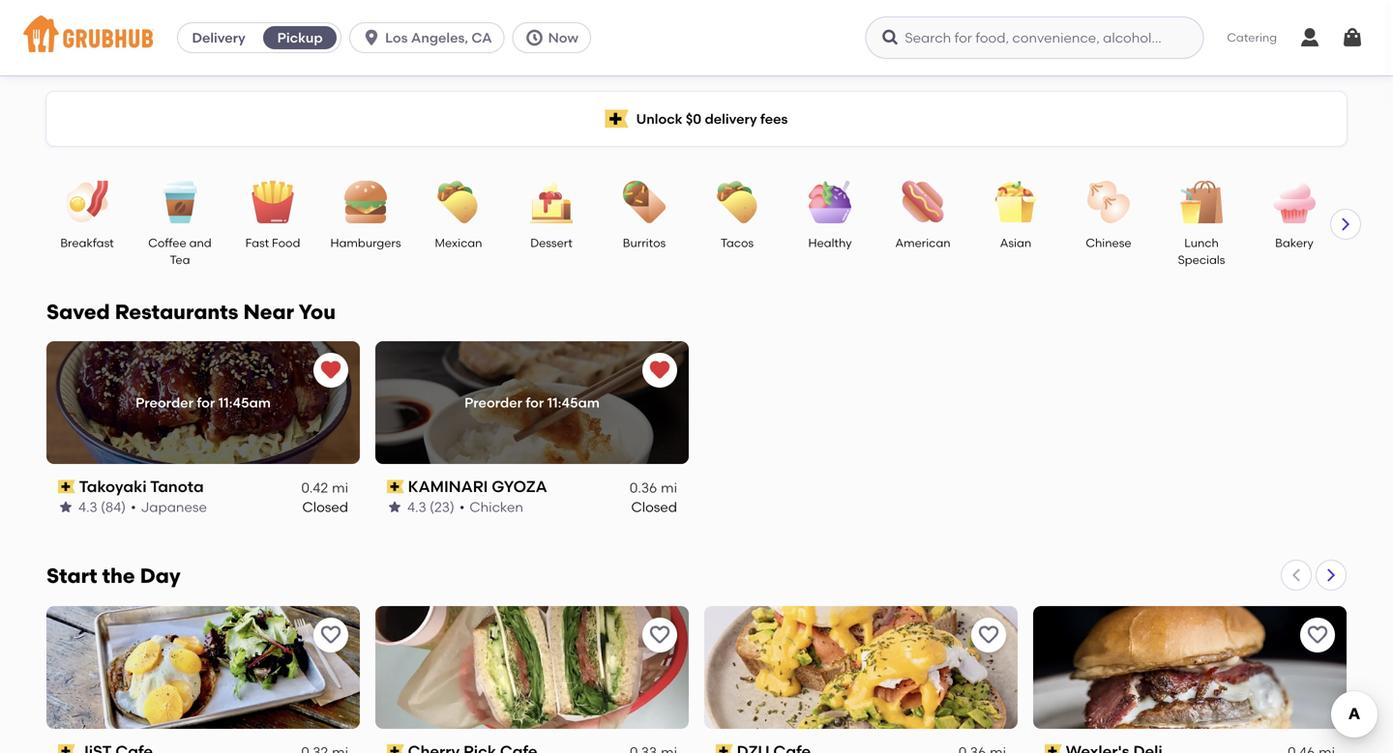 Task type: describe. For each thing, give the bounding box(es) containing it.
catering button
[[1214, 16, 1291, 60]]

wexler's deli logo image
[[1034, 607, 1347, 730]]

star icon image for takoyaki tanota
[[58, 500, 74, 516]]

kaminari gyoza
[[408, 478, 548, 496]]

saved restaurants near you
[[46, 300, 336, 325]]

main navigation navigation
[[0, 0, 1394, 75]]

asian image
[[982, 181, 1050, 224]]

specials
[[1178, 253, 1226, 267]]

11:45am for takoyaki tanota
[[218, 395, 271, 411]]

save this restaurant button for wexler's deli logo
[[1301, 618, 1336, 653]]

now button
[[513, 22, 599, 53]]

caret left icon image
[[1289, 568, 1305, 583]]

• for takoyaki
[[131, 499, 136, 516]]

day
[[140, 564, 181, 589]]

delivery
[[705, 111, 757, 127]]

subscription pass image
[[387, 480, 404, 494]]

subscription pass image for jist cafe logo
[[58, 745, 75, 754]]

star icon image for kaminari gyoza
[[387, 500, 403, 516]]

restaurants
[[115, 300, 238, 325]]

4.3 for kaminari gyoza
[[407, 499, 426, 516]]

0.42
[[301, 480, 328, 496]]

the
[[102, 564, 135, 589]]

pickup button
[[259, 22, 341, 53]]

mi for kaminari gyoza
[[661, 480, 677, 496]]

burritos
[[623, 236, 666, 250]]

coffee and tea image
[[146, 181, 214, 224]]

hamburgers
[[330, 236, 401, 250]]

• chicken
[[460, 499, 524, 516]]

takoyaki tanota
[[79, 478, 204, 496]]

1 horizontal spatial svg image
[[1341, 26, 1365, 49]]

tacos image
[[704, 181, 771, 224]]

tacos
[[721, 236, 754, 250]]

• for kaminari
[[460, 499, 465, 516]]

asian
[[1001, 236, 1032, 250]]

los
[[385, 30, 408, 46]]

lunch
[[1185, 236, 1219, 250]]

for for gyoza
[[526, 395, 544, 411]]

0.42 mi
[[301, 480, 348, 496]]

dzu cafe logo image
[[705, 607, 1018, 730]]

fast food
[[245, 236, 300, 250]]

1 vertical spatial caret right icon image
[[1324, 568, 1339, 583]]

kaminari
[[408, 478, 488, 496]]

bakery
[[1276, 236, 1314, 250]]

bakery image
[[1261, 181, 1329, 224]]

fast
[[245, 236, 269, 250]]

unlock $0 delivery fees
[[636, 111, 788, 127]]

closed for kaminari gyoza
[[631, 499, 677, 516]]

chinese
[[1086, 236, 1132, 250]]

hamburgers image
[[332, 181, 400, 224]]

(84)
[[101, 499, 126, 516]]

fees
[[761, 111, 788, 127]]

american
[[896, 236, 951, 250]]

ca
[[472, 30, 492, 46]]

4.3 (84)
[[78, 499, 126, 516]]

4.3 (23)
[[407, 499, 455, 516]]

and
[[189, 236, 212, 250]]

healthy image
[[796, 181, 864, 224]]

saved restaurant image
[[319, 359, 343, 382]]

you
[[299, 300, 336, 325]]

tea
[[170, 253, 190, 267]]

now
[[548, 30, 579, 46]]

svg image for now
[[525, 28, 544, 47]]



Task type: locate. For each thing, give the bounding box(es) containing it.
mexican
[[435, 236, 482, 250]]

saved restaurant button for kaminari gyoza
[[643, 353, 677, 388]]

0 horizontal spatial save this restaurant image
[[977, 624, 1001, 647]]

1 horizontal spatial save this restaurant image
[[648, 624, 672, 647]]

1 horizontal spatial mi
[[661, 480, 677, 496]]

1 for from the left
[[197, 395, 215, 411]]

coffee and tea
[[148, 236, 212, 267]]

save this restaurant image for wexler's deli logo's save this restaurant button
[[1307, 624, 1330, 647]]

saved restaurant button for takoyaki tanota
[[314, 353, 348, 388]]

for up the tanota at bottom left
[[197, 395, 215, 411]]

catering
[[1227, 30, 1277, 44]]

0.36
[[630, 480, 657, 496]]

pickup
[[277, 30, 323, 46]]

2 4.3 from the left
[[407, 499, 426, 516]]

saved
[[46, 300, 110, 325]]

1 save this restaurant image from the left
[[319, 624, 343, 647]]

japanese
[[141, 499, 207, 516]]

svg image
[[1299, 26, 1322, 49], [362, 28, 381, 47], [525, 28, 544, 47]]

preorder for tanota
[[136, 395, 194, 411]]

1 horizontal spatial 11:45am
[[547, 395, 600, 411]]

1 horizontal spatial svg image
[[525, 28, 544, 47]]

subscription pass image
[[58, 480, 75, 494], [58, 745, 75, 754], [387, 745, 404, 754], [716, 745, 733, 754], [1045, 745, 1062, 754]]

4.3 for takoyaki tanota
[[78, 499, 97, 516]]

0 horizontal spatial svg image
[[362, 28, 381, 47]]

1 • from the left
[[131, 499, 136, 516]]

chicken
[[470, 499, 524, 516]]

0 horizontal spatial saved restaurant button
[[314, 353, 348, 388]]

11:45am for kaminari gyoza
[[547, 395, 600, 411]]

chinese image
[[1075, 181, 1143, 224]]

0 vertical spatial caret right icon image
[[1338, 217, 1354, 232]]

11:45am
[[218, 395, 271, 411], [547, 395, 600, 411]]

cherry pick cafe logo image
[[376, 607, 689, 730]]

save this restaurant image
[[319, 624, 343, 647], [648, 624, 672, 647]]

los angeles, ca button
[[349, 22, 513, 53]]

lunch specials
[[1178, 236, 1226, 267]]

save this restaurant image for save this restaurant button associated with dzu cafe logo at the right bottom of page
[[977, 624, 1001, 647]]

start the day
[[46, 564, 181, 589]]

2 mi from the left
[[661, 480, 677, 496]]

mi right 0.36
[[661, 480, 677, 496]]

0 horizontal spatial preorder for 11:45am
[[136, 395, 271, 411]]

near
[[243, 300, 294, 325]]

preorder for 11:45am up gyoza
[[465, 395, 600, 411]]

star icon image left 4.3 (84)
[[58, 500, 74, 516]]

takoyaki
[[79, 478, 147, 496]]

burritos image
[[611, 181, 678, 224]]

•
[[131, 499, 136, 516], [460, 499, 465, 516]]

1 save this restaurant image from the left
[[977, 624, 1001, 647]]

2 for from the left
[[526, 395, 544, 411]]

1 horizontal spatial for
[[526, 395, 544, 411]]

for for tanota
[[197, 395, 215, 411]]

subscription pass image for wexler's deli logo
[[1045, 745, 1062, 754]]

0 horizontal spatial save this restaurant image
[[319, 624, 343, 647]]

mi
[[332, 480, 348, 496], [661, 480, 677, 496]]

angeles,
[[411, 30, 468, 46]]

unlock
[[636, 111, 683, 127]]

2 save this restaurant image from the left
[[1307, 624, 1330, 647]]

dessert
[[531, 236, 573, 250]]

• right (84)
[[131, 499, 136, 516]]

1 horizontal spatial closed
[[631, 499, 677, 516]]

save this restaurant button for 'cherry pick cafe logo'
[[643, 618, 677, 653]]

0 horizontal spatial svg image
[[881, 28, 900, 47]]

1 horizontal spatial star icon image
[[387, 500, 403, 516]]

1 horizontal spatial preorder for 11:45am
[[465, 395, 600, 411]]

1 11:45am from the left
[[218, 395, 271, 411]]

for up gyoza
[[526, 395, 544, 411]]

svg image inside los angeles, ca 'button'
[[362, 28, 381, 47]]

1 save this restaurant button from the left
[[314, 618, 348, 653]]

preorder for 11:45am up the tanota at bottom left
[[136, 395, 271, 411]]

preorder for 11:45am for kaminari gyoza
[[465, 395, 600, 411]]

1 preorder for 11:45am from the left
[[136, 395, 271, 411]]

star icon image down subscription pass image
[[387, 500, 403, 516]]

$0
[[686, 111, 702, 127]]

2 saved restaurant button from the left
[[643, 353, 677, 388]]

2 closed from the left
[[631, 499, 677, 516]]

mi for takoyaki tanota
[[332, 480, 348, 496]]

breakfast
[[60, 236, 114, 250]]

for
[[197, 395, 215, 411], [526, 395, 544, 411]]

3 save this restaurant button from the left
[[972, 618, 1007, 653]]

1 horizontal spatial preorder
[[465, 395, 523, 411]]

coffee
[[148, 236, 186, 250]]

preorder for 11:45am for takoyaki tanota
[[136, 395, 271, 411]]

1 4.3 from the left
[[78, 499, 97, 516]]

save this restaurant image for save this restaurant button corresponding to jist cafe logo
[[319, 624, 343, 647]]

jist cafe logo image
[[46, 607, 360, 730]]

4 save this restaurant button from the left
[[1301, 618, 1336, 653]]

2 • from the left
[[460, 499, 465, 516]]

0 horizontal spatial •
[[131, 499, 136, 516]]

2 preorder from the left
[[465, 395, 523, 411]]

preorder for 11:45am
[[136, 395, 271, 411], [465, 395, 600, 411]]

saved restaurant button
[[314, 353, 348, 388], [643, 353, 677, 388]]

save this restaurant button for dzu cafe logo at the right bottom of page
[[972, 618, 1007, 653]]

mi right 0.42 at the left of page
[[332, 480, 348, 496]]

1 horizontal spatial •
[[460, 499, 465, 516]]

svg image for los angeles, ca
[[362, 28, 381, 47]]

1 closed from the left
[[302, 499, 348, 516]]

subscription pass image for dzu cafe logo at the right bottom of page
[[716, 745, 733, 754]]

0 horizontal spatial for
[[197, 395, 215, 411]]

0 horizontal spatial mi
[[332, 480, 348, 496]]

(23)
[[430, 499, 455, 516]]

lunch specials image
[[1168, 181, 1236, 224]]

save this restaurant button for jist cafe logo
[[314, 618, 348, 653]]

2 preorder for 11:45am from the left
[[465, 395, 600, 411]]

1 preorder from the left
[[136, 395, 194, 411]]

delivery
[[192, 30, 246, 46]]

Search for food, convenience, alcohol... search field
[[866, 16, 1204, 59]]

subscription pass image for 'cherry pick cafe logo'
[[387, 745, 404, 754]]

2 horizontal spatial svg image
[[1299, 26, 1322, 49]]

2 save this restaurant button from the left
[[643, 618, 677, 653]]

closed down the 0.42 mi
[[302, 499, 348, 516]]

preorder up the tanota at bottom left
[[136, 395, 194, 411]]

4.3 left (23)
[[407, 499, 426, 516]]

dessert image
[[518, 181, 586, 224]]

save this restaurant image
[[977, 624, 1001, 647], [1307, 624, 1330, 647]]

los angeles, ca
[[385, 30, 492, 46]]

star icon image
[[58, 500, 74, 516], [387, 500, 403, 516]]

start
[[46, 564, 97, 589]]

closed down 0.36 mi
[[631, 499, 677, 516]]

food
[[272, 236, 300, 250]]

1 saved restaurant button from the left
[[314, 353, 348, 388]]

closed for takoyaki tanota
[[302, 499, 348, 516]]

2 11:45am from the left
[[547, 395, 600, 411]]

• japanese
[[131, 499, 207, 516]]

preorder up kaminari gyoza at the bottom left of page
[[465, 395, 523, 411]]

2 star icon image from the left
[[387, 500, 403, 516]]

1 horizontal spatial save this restaurant image
[[1307, 624, 1330, 647]]

save this restaurant image for 'cherry pick cafe logo' save this restaurant button
[[648, 624, 672, 647]]

healthy
[[809, 236, 852, 250]]

fast food image
[[239, 181, 307, 224]]

svg image
[[1341, 26, 1365, 49], [881, 28, 900, 47]]

svg image right catering button
[[1299, 26, 1322, 49]]

1 horizontal spatial saved restaurant button
[[643, 353, 677, 388]]

breakfast image
[[53, 181, 121, 224]]

0.36 mi
[[630, 480, 677, 496]]

svg image left now
[[525, 28, 544, 47]]

0 horizontal spatial preorder
[[136, 395, 194, 411]]

svg image inside the now 'button'
[[525, 28, 544, 47]]

0 horizontal spatial 11:45am
[[218, 395, 271, 411]]

0 horizontal spatial 4.3
[[78, 499, 97, 516]]

• right (23)
[[460, 499, 465, 516]]

4.3
[[78, 499, 97, 516], [407, 499, 426, 516]]

caret right icon image right caret left icon
[[1324, 568, 1339, 583]]

2 save this restaurant image from the left
[[648, 624, 672, 647]]

0 horizontal spatial closed
[[302, 499, 348, 516]]

1 star icon image from the left
[[58, 500, 74, 516]]

american image
[[889, 181, 957, 224]]

4.3 left (84)
[[78, 499, 97, 516]]

1 horizontal spatial 4.3
[[407, 499, 426, 516]]

caret right icon image right bakery image
[[1338, 217, 1354, 232]]

closed
[[302, 499, 348, 516], [631, 499, 677, 516]]

svg image left los
[[362, 28, 381, 47]]

mexican image
[[425, 181, 493, 224]]

tanota
[[150, 478, 204, 496]]

delivery button
[[178, 22, 259, 53]]

caret right icon image
[[1338, 217, 1354, 232], [1324, 568, 1339, 583]]

preorder
[[136, 395, 194, 411], [465, 395, 523, 411]]

grubhub plus flag logo image
[[606, 110, 629, 128]]

1 mi from the left
[[332, 480, 348, 496]]

saved restaurant image
[[648, 359, 672, 382]]

preorder for gyoza
[[465, 395, 523, 411]]

save this restaurant button
[[314, 618, 348, 653], [643, 618, 677, 653], [972, 618, 1007, 653], [1301, 618, 1336, 653]]

0 horizontal spatial star icon image
[[58, 500, 74, 516]]

gyoza
[[492, 478, 548, 496]]



Task type: vqa. For each thing, say whether or not it's contained in the screenshot.
vinaigrette,
no



